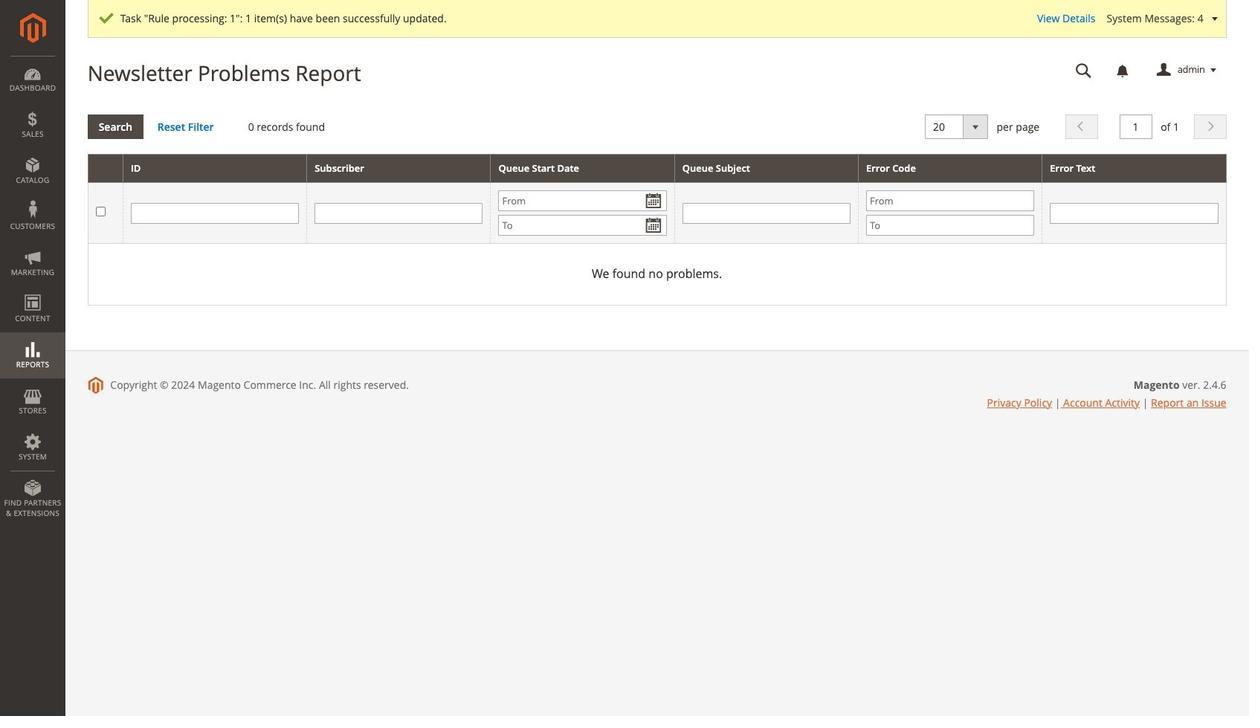 Task type: locate. For each thing, give the bounding box(es) containing it.
None text field
[[1120, 114, 1152, 139], [682, 203, 851, 224], [1120, 114, 1152, 139], [682, 203, 851, 224]]

2 from text field from the left
[[866, 191, 1035, 211]]

0 horizontal spatial from text field
[[499, 191, 667, 211]]

menu bar
[[0, 56, 65, 526]]

1 from text field from the left
[[499, 191, 667, 211]]

To text field
[[866, 215, 1035, 236]]

1 horizontal spatial from text field
[[866, 191, 1035, 211]]

None text field
[[1065, 57, 1103, 83], [131, 203, 299, 224], [315, 203, 483, 224], [1050, 203, 1219, 224], [1065, 57, 1103, 83], [131, 203, 299, 224], [315, 203, 483, 224], [1050, 203, 1219, 224]]

From text field
[[499, 191, 667, 211], [866, 191, 1035, 211]]

from text field up to text field
[[866, 191, 1035, 211]]

To text field
[[499, 215, 667, 236]]

None checkbox
[[96, 207, 105, 216]]

from text field up to text box
[[499, 191, 667, 211]]



Task type: describe. For each thing, give the bounding box(es) containing it.
from text field for to text box
[[499, 191, 667, 211]]

from text field for to text field
[[866, 191, 1035, 211]]

magento admin panel image
[[20, 13, 46, 43]]



Task type: vqa. For each thing, say whether or not it's contained in the screenshot.
menu
no



